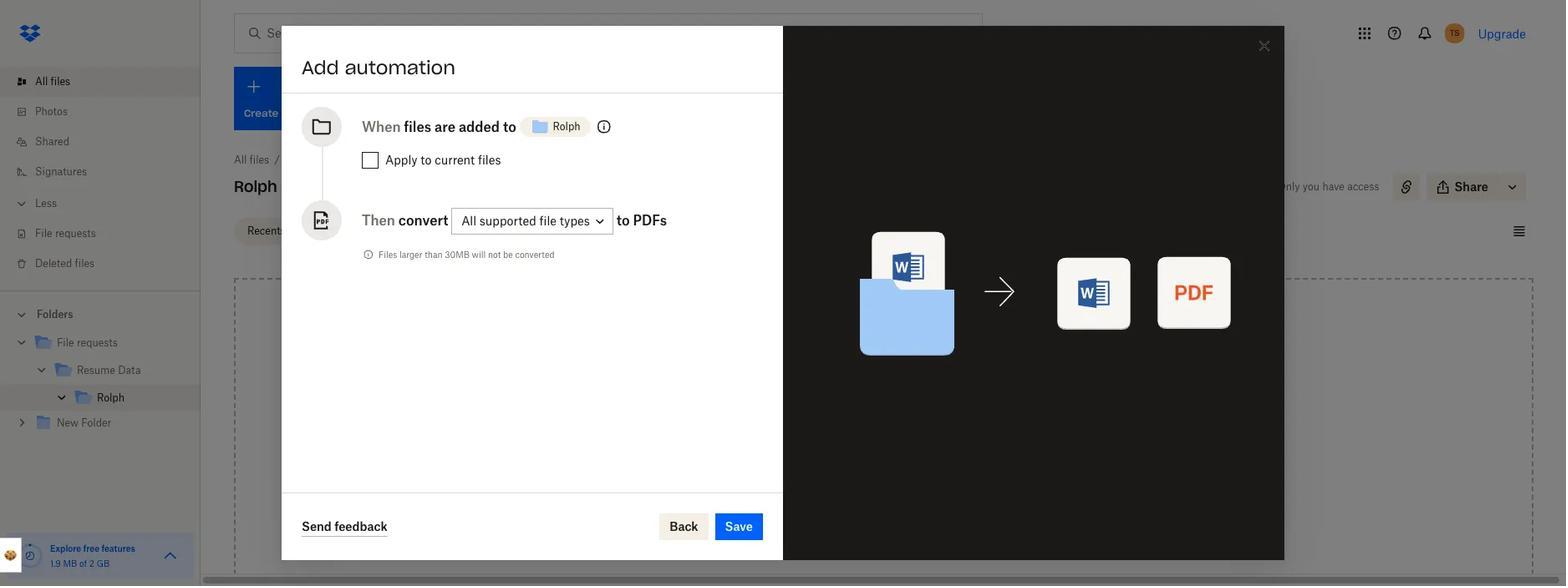 Task type: vqa. For each thing, say whether or not it's contained in the screenshot.
leftmost the access
no



Task type: locate. For each thing, give the bounding box(es) containing it.
automation
[[345, 56, 456, 79]]

0 vertical spatial rolph
[[553, 120, 581, 133]]

save button
[[715, 514, 763, 541]]

1 horizontal spatial resume
[[362, 154, 400, 166]]

0 vertical spatial resume
[[362, 154, 400, 166]]

folders
[[37, 308, 73, 321]]

1 horizontal spatial all
[[234, 154, 247, 166]]

1 vertical spatial all
[[234, 154, 247, 166]]

rolph for rolph link
[[97, 392, 125, 405]]

starred
[[319, 224, 355, 237]]

all left /
[[234, 154, 247, 166]]

2 horizontal spatial all
[[462, 214, 477, 228]]

0 horizontal spatial resume
[[77, 364, 115, 377]]

files are added to
[[404, 119, 516, 135]]

all inside list item
[[35, 75, 48, 88]]

rolph for rolph button
[[553, 120, 581, 133]]

0 vertical spatial file
[[285, 154, 302, 166]]

add
[[889, 547, 911, 561]]

deleted files
[[35, 257, 95, 270]]

1 vertical spatial resume
[[77, 364, 115, 377]]

file requests link right /
[[285, 152, 346, 169]]

requests up deleted files
[[55, 227, 96, 240]]

added
[[459, 119, 500, 135]]

0 vertical spatial data
[[403, 154, 426, 166]]

resume data down when
[[362, 154, 426, 166]]

resume data link up rolph link
[[54, 360, 187, 383]]

quota usage element
[[17, 543, 43, 570]]

0 vertical spatial file requests
[[35, 227, 96, 240]]

files up photos
[[51, 75, 70, 88]]

resume data link down when
[[362, 152, 426, 169]]

all files / file requests
[[234, 154, 346, 166]]

1 vertical spatial file requests
[[57, 337, 118, 349]]

files left /
[[250, 154, 269, 166]]

files
[[51, 75, 70, 88], [404, 119, 431, 135], [478, 153, 501, 167], [250, 154, 269, 166], [75, 257, 95, 270]]

list
[[0, 57, 201, 291]]

of
[[79, 559, 87, 569]]

0 vertical spatial all
[[35, 75, 48, 88]]

2 vertical spatial rolph
[[97, 392, 125, 405]]

file down the less
[[35, 227, 52, 240]]

file requests link
[[285, 152, 346, 169], [13, 219, 201, 249], [33, 333, 187, 355]]

1 vertical spatial requests
[[55, 227, 96, 240]]

2 vertical spatial all
[[462, 214, 477, 228]]

file right /
[[285, 154, 302, 166]]

supported
[[480, 214, 536, 228]]

ways
[[843, 547, 872, 561]]

then
[[362, 212, 395, 229]]

all up "files larger than 30mb will not be converted"
[[462, 214, 477, 228]]

1 horizontal spatial resume data link
[[362, 152, 426, 169]]

0 horizontal spatial rolph
[[97, 392, 125, 405]]

0 vertical spatial resume data
[[362, 154, 426, 166]]

resume data
[[362, 154, 426, 166], [77, 364, 141, 377]]

file requests link down folders button
[[33, 333, 187, 355]]

0 vertical spatial requests
[[305, 154, 346, 166]]

send feedback button
[[302, 517, 388, 538]]

all files link left /
[[234, 152, 269, 169]]

recents button
[[234, 218, 299, 245]]

0 vertical spatial all files link
[[13, 67, 201, 97]]

access
[[1348, 181, 1380, 193]]

rolph button
[[520, 110, 591, 144]]

gb
[[97, 559, 110, 569]]

more ways to add content
[[810, 547, 958, 561]]

all files
[[35, 75, 70, 88]]

more
[[810, 547, 840, 561]]

1 vertical spatial rolph
[[234, 177, 277, 196]]

all files link up "shared" link
[[13, 67, 201, 97]]

0 horizontal spatial all files link
[[13, 67, 201, 97]]

send feedback
[[302, 520, 388, 534]]

rolph inside rolph button
[[553, 120, 581, 133]]

deleted files link
[[13, 249, 201, 279]]

explore free features 1.9 mb of 2 gb
[[50, 544, 135, 569]]

rolph
[[553, 120, 581, 133], [234, 177, 277, 196], [97, 392, 125, 405]]

resume inside group
[[77, 364, 115, 377]]

1 vertical spatial resume data
[[77, 364, 141, 377]]

are
[[435, 119, 456, 135]]

recents
[[247, 224, 286, 237]]

1 vertical spatial resume data link
[[54, 360, 187, 383]]

converted
[[515, 250, 555, 260]]

0 horizontal spatial file
[[35, 227, 52, 240]]

group
[[0, 327, 201, 450]]

add automation dialog
[[282, 26, 1285, 561]]

files right deleted at the top left of page
[[75, 257, 95, 270]]

1 horizontal spatial file
[[57, 337, 74, 349]]

2 vertical spatial requests
[[77, 337, 118, 349]]

to right added
[[503, 119, 516, 135]]

back button
[[660, 514, 709, 541]]

resume data up rolph link
[[77, 364, 141, 377]]

files left are
[[404, 119, 431, 135]]

all
[[35, 75, 48, 88], [234, 154, 247, 166], [462, 214, 477, 228]]

2
[[89, 559, 94, 569]]

2 vertical spatial file
[[57, 337, 74, 349]]

resume up rolph link
[[77, 364, 115, 377]]

2 horizontal spatial file
[[285, 154, 302, 166]]

/
[[274, 154, 280, 166]]

to pdfs
[[617, 212, 667, 229]]

than
[[425, 250, 443, 260]]

explore
[[50, 544, 81, 554]]

share
[[1455, 180, 1489, 194]]

file requests up deleted files
[[35, 227, 96, 240]]

folder permissions image
[[594, 117, 614, 137]]

1 vertical spatial file requests link
[[13, 219, 201, 249]]

resume
[[362, 154, 400, 166], [77, 364, 115, 377]]

content
[[913, 547, 958, 561]]

1 vertical spatial all files link
[[234, 152, 269, 169]]

data
[[403, 154, 426, 166], [118, 364, 141, 377]]

file requests
[[35, 227, 96, 240], [57, 337, 118, 349]]

1 horizontal spatial rolph
[[234, 177, 277, 196]]

to
[[503, 119, 516, 135], [421, 153, 432, 167], [617, 212, 630, 229], [875, 547, 886, 561]]

requests right /
[[305, 154, 346, 166]]

features
[[102, 544, 135, 554]]

0 vertical spatial resume data link
[[362, 152, 426, 169]]

1 vertical spatial data
[[118, 364, 141, 377]]

file
[[285, 154, 302, 166], [35, 227, 52, 240], [57, 337, 74, 349]]

0 horizontal spatial resume data link
[[54, 360, 187, 383]]

send
[[302, 520, 332, 534]]

share button
[[1427, 174, 1499, 201]]

upgrade link
[[1479, 26, 1526, 41]]

all up photos
[[35, 75, 48, 88]]

files inside list item
[[51, 75, 70, 88]]

data left current
[[403, 154, 426, 166]]

create
[[499, 107, 534, 119]]

1 vertical spatial file
[[35, 227, 52, 240]]

2 horizontal spatial rolph
[[553, 120, 581, 133]]

0 horizontal spatial all
[[35, 75, 48, 88]]

resume down when
[[362, 154, 400, 166]]

data up rolph link
[[118, 364, 141, 377]]

file requests down folders button
[[57, 337, 118, 349]]

all inside dropdown button
[[462, 214, 477, 228]]

larger
[[400, 250, 423, 260]]

requests
[[305, 154, 346, 166], [55, 227, 96, 240], [77, 337, 118, 349]]

rolph inside rolph link
[[97, 392, 125, 405]]

file requests link up deleted files
[[13, 219, 201, 249]]

requests down folders button
[[77, 337, 118, 349]]

file down folders
[[57, 337, 74, 349]]

0 horizontal spatial resume data
[[77, 364, 141, 377]]

resume data link
[[362, 152, 426, 169], [54, 360, 187, 383]]

all files link
[[13, 67, 201, 97], [234, 152, 269, 169]]

convert
[[399, 212, 448, 229]]



Task type: describe. For each thing, give the bounding box(es) containing it.
files larger than 30mb will not be converted
[[379, 250, 555, 260]]

free
[[83, 544, 99, 554]]

0 vertical spatial file requests link
[[285, 152, 346, 169]]

signatures link
[[13, 157, 201, 187]]

all for all supported file types
[[462, 214, 477, 228]]

all for all files
[[35, 75, 48, 88]]

mb
[[63, 559, 77, 569]]

upgrade
[[1479, 26, 1526, 41]]

dropbox image
[[13, 17, 47, 50]]

create folder
[[499, 107, 567, 119]]

all supported file types
[[462, 214, 590, 228]]

group containing file requests
[[0, 327, 201, 450]]

current
[[435, 153, 475, 167]]

file inside list
[[35, 227, 52, 240]]

1 horizontal spatial resume data
[[362, 154, 426, 166]]

1 horizontal spatial all files link
[[234, 152, 269, 169]]

apply
[[385, 153, 418, 167]]

apply to current files
[[385, 153, 501, 167]]

folder
[[537, 107, 567, 119]]

file requests inside group
[[57, 337, 118, 349]]

0 horizontal spatial data
[[118, 364, 141, 377]]

shared
[[35, 135, 69, 148]]

1.9
[[50, 559, 61, 569]]

only you have access
[[1278, 181, 1380, 193]]

all files list item
[[0, 67, 201, 97]]

shared link
[[13, 127, 201, 157]]

files for deleted files
[[75, 257, 95, 270]]

requests inside list
[[55, 227, 96, 240]]

when
[[362, 119, 401, 135]]

all supported file types button
[[452, 208, 613, 235]]

file
[[540, 214, 557, 228]]

files
[[379, 250, 397, 260]]

1 horizontal spatial data
[[403, 154, 426, 166]]

to left pdfs
[[617, 212, 630, 229]]

less
[[35, 197, 57, 210]]

back
[[670, 520, 698, 534]]

signatures
[[35, 166, 87, 178]]

30mb
[[445, 250, 470, 260]]

file requests inside list
[[35, 227, 96, 240]]

you
[[1303, 181, 1320, 193]]

photos
[[35, 105, 68, 118]]

to left add
[[875, 547, 886, 561]]

create folder button
[[488, 67, 602, 130]]

deleted
[[35, 257, 72, 270]]

file requests link inside list
[[13, 219, 201, 249]]

add automation
[[302, 56, 456, 79]]

pdfs
[[633, 212, 667, 229]]

photos link
[[13, 97, 201, 127]]

list containing all files
[[0, 57, 201, 291]]

file inside group
[[57, 337, 74, 349]]

have
[[1323, 181, 1345, 193]]

2 vertical spatial file requests link
[[33, 333, 187, 355]]

files for all files
[[51, 75, 70, 88]]

add
[[302, 56, 339, 79]]

types
[[560, 214, 590, 228]]

feedback
[[334, 520, 388, 534]]

less image
[[13, 196, 30, 212]]

only
[[1278, 181, 1300, 193]]

save
[[725, 520, 753, 534]]

files for all files / file requests
[[250, 154, 269, 166]]

to right apply
[[421, 153, 432, 167]]

files down added
[[478, 153, 501, 167]]

folders button
[[0, 302, 201, 327]]

not
[[488, 250, 501, 260]]

be
[[503, 250, 513, 260]]

rolph link
[[74, 388, 187, 410]]

all for all files / file requests
[[234, 154, 247, 166]]

starred button
[[306, 218, 368, 245]]

will
[[472, 250, 486, 260]]



